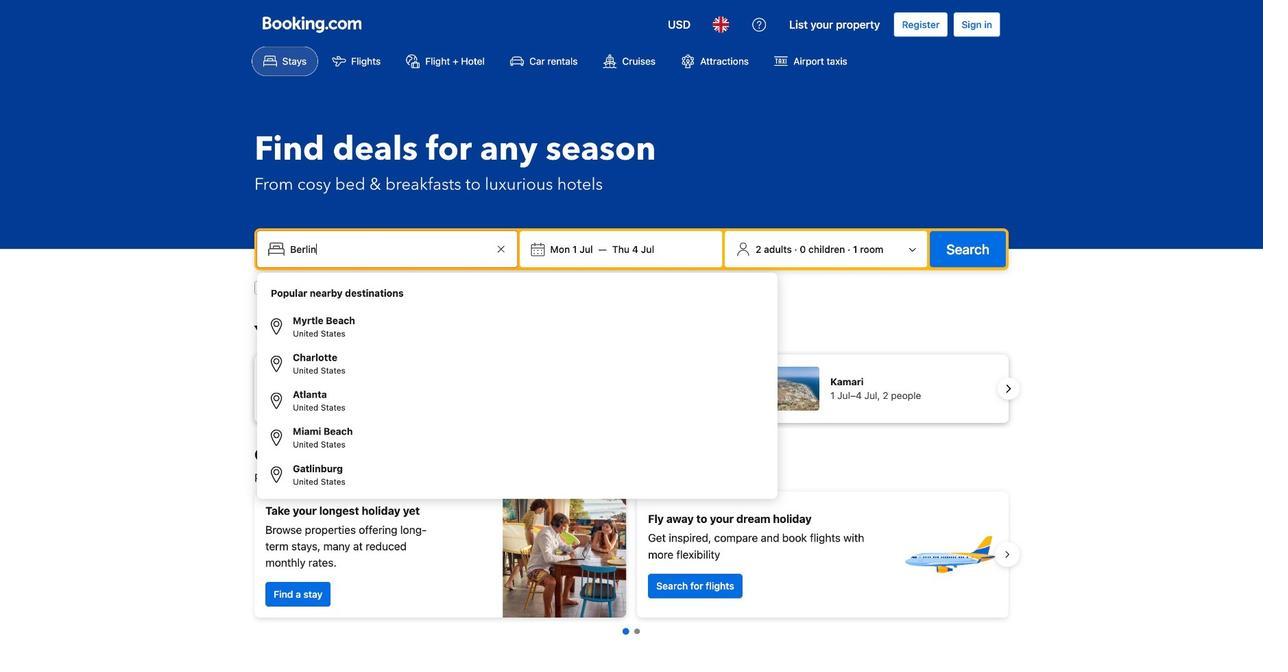 Task type: describe. For each thing, give the bounding box(es) containing it.
2 region from the top
[[244, 486, 1020, 624]]

fly away to your dream holiday image
[[902, 507, 998, 603]]



Task type: vqa. For each thing, say whether or not it's contained in the screenshot.
2nd region
yes



Task type: locate. For each thing, give the bounding box(es) containing it.
progress bar
[[624, 629, 640, 635]]

0 vertical spatial region
[[244, 349, 1020, 429]]

region
[[244, 349, 1020, 429], [244, 486, 1020, 624]]

booking.com image
[[263, 16, 362, 33]]

group
[[263, 308, 772, 494]]

Where are you going? field
[[285, 237, 493, 262]]

take your longest holiday yet image
[[503, 492, 626, 618]]

1 vertical spatial region
[[244, 486, 1020, 624]]

1 region from the top
[[244, 349, 1020, 429]]

list box
[[263, 278, 772, 494]]

next image
[[1001, 381, 1018, 397]]



